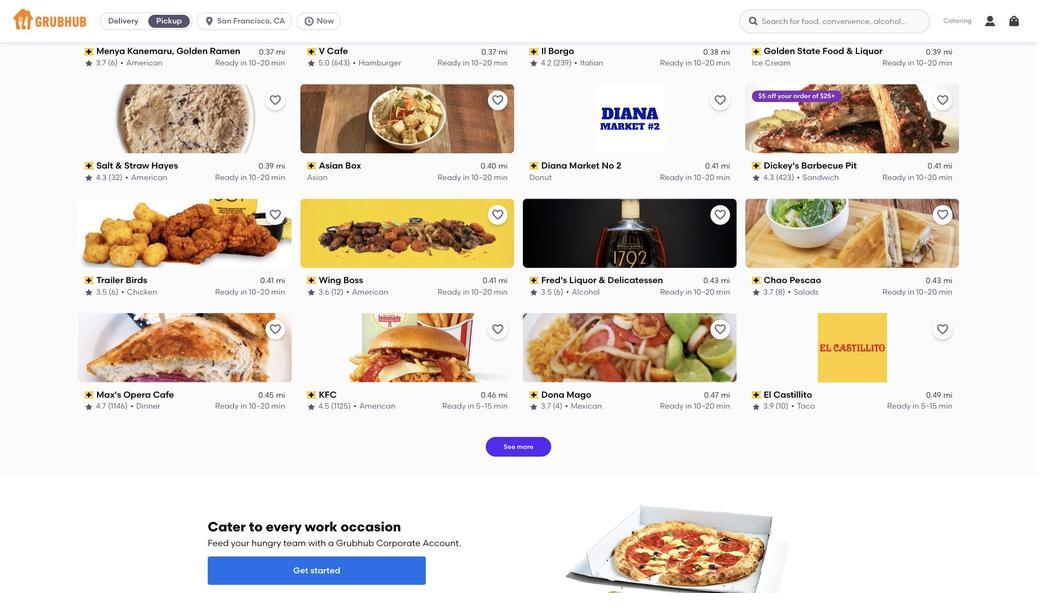 Task type: vqa. For each thing, say whether or not it's contained in the screenshot.
sour
no



Task type: locate. For each thing, give the bounding box(es) containing it.
ready in 5–15 min down 0.46
[[443, 402, 508, 411]]

0 horizontal spatial 3.5 (6)
[[96, 287, 119, 297]]

team
[[284, 538, 306, 549]]

1 0.37 mi from the left
[[259, 47, 285, 56]]

& up (32) at left
[[115, 161, 122, 171]]

0.37 mi for menya kanemaru, golden ramen
[[259, 47, 285, 56]]

in for salt & straw hayes
[[241, 173, 247, 182]]

3.5 down fred's
[[541, 287, 552, 297]]

american down salt & straw hayes
[[131, 173, 167, 182]]

0.41 for wing boss
[[483, 276, 497, 286]]

min for golden state food & liquor
[[940, 58, 953, 68]]

0.47 mi
[[705, 391, 731, 400]]

5–15 for kfc
[[476, 402, 492, 411]]

subscription pass image left menya
[[85, 48, 94, 55]]

0.41 mi
[[706, 162, 731, 171], [928, 162, 953, 171], [260, 276, 285, 286], [483, 276, 508, 286]]

svg image left san
[[204, 16, 215, 27]]

boss
[[344, 275, 364, 285]]

wing boss
[[319, 275, 364, 285]]

asian for asian box
[[319, 161, 343, 171]]

mi for el castillito
[[944, 391, 953, 400]]

1 horizontal spatial 0.39
[[927, 47, 942, 56]]

• right (10)
[[792, 402, 795, 411]]

1 vertical spatial liquor
[[570, 275, 597, 285]]

ready in 10–20 min for fred's liquor & delicatessen
[[661, 287, 731, 297]]

0.37 mi down ca
[[259, 47, 285, 56]]

• right (12)
[[346, 287, 350, 297]]

1 vertical spatial your
[[231, 538, 250, 549]]

your
[[778, 92, 792, 100], [231, 538, 250, 549]]

asian
[[319, 161, 343, 171], [307, 173, 328, 182]]

4.3 left (423)
[[764, 173, 775, 182]]

3.5 for fred's liquor & delicatessen
[[541, 287, 552, 297]]

pit
[[846, 161, 858, 171]]

ready in 5–15 min down 0.49
[[888, 402, 953, 411]]

mi for il borgo
[[722, 47, 731, 56]]

1 horizontal spatial 0.39 mi
[[927, 47, 953, 56]]

subscription pass image left trailer
[[85, 277, 94, 284]]

see more button
[[486, 437, 552, 457]]

0.45
[[259, 391, 274, 400]]

subscription pass image for chao pescao
[[753, 277, 762, 284]]

0.49
[[927, 391, 942, 400]]

salt & straw hayes logo image
[[78, 84, 292, 153]]

0 horizontal spatial liquor
[[570, 275, 597, 285]]

2 4.3 from the left
[[764, 173, 775, 182]]

save this restaurant image
[[492, 94, 505, 107], [714, 94, 727, 107], [269, 208, 282, 222], [492, 208, 505, 222], [937, 323, 950, 336]]

subscription pass image left wing
[[307, 277, 317, 284]]

wing boss logo image
[[301, 199, 515, 268]]

1 horizontal spatial &
[[599, 275, 606, 285]]

dona
[[542, 390, 565, 400]]

• for wing boss
[[346, 287, 350, 297]]

10–20
[[249, 58, 270, 68], [472, 58, 492, 68], [694, 58, 715, 68], [917, 58, 938, 68], [249, 173, 270, 182], [472, 173, 492, 182], [694, 173, 715, 182], [917, 173, 938, 182], [249, 287, 270, 297], [472, 287, 492, 297], [694, 287, 715, 297], [917, 287, 938, 297], [249, 402, 270, 411], [694, 402, 715, 411]]

0.37 mi down main navigation navigation
[[482, 47, 508, 56]]

trailer birds logo image
[[78, 199, 292, 268]]

in for dickey's barbecue pit
[[909, 173, 915, 182]]

asian left box
[[319, 161, 343, 171]]

0.43 for fred's liquor & delicatessen
[[704, 276, 719, 286]]

cater
[[208, 519, 246, 535]]

diana market no 2 logo image
[[596, 84, 665, 153]]

star icon image left 4.5
[[307, 403, 316, 411]]

pescao
[[790, 275, 822, 285]]

• american down salt & straw hayes
[[125, 173, 167, 182]]

star icon image left 5.0
[[307, 59, 316, 68]]

5–15 for el castillito
[[922, 402, 938, 411]]

star icon image for el castillito
[[753, 403, 761, 411]]

4.3 for dickey's barbecue pit
[[764, 173, 775, 182]]

corporate
[[376, 538, 421, 549]]

save this restaurant button for trailer birds
[[266, 205, 285, 225]]

el castillito logo image
[[818, 313, 888, 383]]

1 horizontal spatial liquor
[[856, 46, 883, 56]]

subscription pass image left v
[[307, 48, 317, 55]]

asian down asian box
[[307, 173, 328, 182]]

star icon image left 3.6
[[307, 288, 316, 297]]

every
[[266, 519, 302, 535]]

0.41 mi for diana market no 2
[[706, 162, 731, 171]]

mi for salt & straw hayes
[[276, 162, 285, 171]]

ca
[[274, 16, 285, 26]]

0 horizontal spatial 0.39
[[259, 162, 274, 171]]

1 0.37 from the left
[[259, 47, 274, 56]]

subscription pass image left el
[[753, 391, 762, 399]]

chao pescao logo image
[[746, 199, 960, 268]]

1 5–15 from the left
[[476, 402, 492, 411]]

in for golden state food & liquor
[[909, 58, 915, 68]]

in for max's opera cafe
[[241, 402, 247, 411]]

1 0.43 mi from the left
[[704, 276, 731, 286]]

0 horizontal spatial 4.3
[[96, 173, 107, 182]]

2 3.5 from the left
[[541, 287, 552, 297]]

of
[[813, 92, 819, 100]]

subscription pass image for kfc
[[307, 391, 317, 399]]

donut
[[530, 173, 552, 182]]

0.39 for salt & straw hayes
[[259, 162, 274, 171]]

your down cater
[[231, 538, 250, 549]]

3.5 (6) for fred's liquor & delicatessen
[[541, 287, 564, 297]]

min for wing boss
[[494, 287, 508, 297]]

liquor right the food
[[856, 46, 883, 56]]

1 horizontal spatial 0.37 mi
[[482, 47, 508, 56]]

0 horizontal spatial &
[[115, 161, 122, 171]]

0.43 mi
[[704, 276, 731, 286], [927, 276, 953, 286]]

3.7 left (4)
[[541, 402, 552, 411]]

3.5
[[96, 287, 107, 297], [541, 287, 552, 297]]

italian
[[581, 58, 604, 68]]

• american for kanemaru,
[[121, 58, 163, 68]]

1 horizontal spatial 3.5
[[541, 287, 552, 297]]

(6) down menya
[[108, 58, 118, 68]]

0.41 for dickey's barbecue pit
[[928, 162, 942, 171]]

american
[[126, 58, 163, 68], [131, 173, 167, 182], [352, 287, 389, 297], [360, 402, 396, 411]]

star icon image for chao pescao
[[753, 288, 761, 297]]

your right off
[[778, 92, 792, 100]]

hayes
[[151, 161, 178, 171]]

mi for diana market no 2
[[722, 162, 731, 171]]

svg image inside "now" button
[[304, 16, 315, 27]]

golden up cream
[[764, 46, 796, 56]]

save this restaurant button for el castillito
[[934, 320, 953, 339]]

golden state food & liquor logo image
[[818, 0, 888, 39]]

save this restaurant image
[[269, 94, 282, 107], [937, 94, 950, 107], [714, 208, 727, 222], [937, 208, 950, 222], [269, 323, 282, 336], [492, 323, 505, 336], [714, 323, 727, 336]]

5–15 down 0.46
[[476, 402, 492, 411]]

0 vertical spatial your
[[778, 92, 792, 100]]

min for asian box
[[494, 173, 508, 182]]

cafe
[[327, 46, 348, 56], [153, 390, 174, 400]]

american down kanemaru,
[[126, 58, 163, 68]]

mexican
[[571, 402, 602, 411]]

svg image right catering button
[[985, 15, 998, 28]]

2 5–15 from the left
[[922, 402, 938, 411]]

san francisco, ca button
[[197, 13, 297, 30]]

0 horizontal spatial 0.43 mi
[[704, 276, 731, 286]]

1 horizontal spatial golden
[[764, 46, 796, 56]]

0.49 mi
[[927, 391, 953, 400]]

off
[[768, 92, 777, 100]]

1 horizontal spatial 0.43
[[927, 276, 942, 286]]

borgo
[[549, 46, 575, 56]]

0 horizontal spatial 3.7
[[96, 58, 106, 68]]

1 horizontal spatial ready in 5–15 min
[[888, 402, 953, 411]]

0.45 mi
[[259, 391, 285, 400]]

1 vertical spatial 0.39 mi
[[259, 162, 285, 171]]

subscription pass image up ice at the right of the page
[[753, 48, 762, 55]]

trailer birds
[[96, 275, 147, 285]]

• right (32) at left
[[125, 173, 128, 182]]

• right (239)
[[575, 58, 578, 68]]

delivery button
[[100, 13, 146, 30]]

liquor up • alcohol
[[570, 275, 597, 285]]

no
[[602, 161, 615, 171]]

1 ready in 5–15 min from the left
[[443, 402, 508, 411]]

ready in 10–20 min for menya kanemaru, golden ramen
[[215, 58, 285, 68]]

3.6
[[319, 287, 330, 297]]

account.
[[423, 538, 462, 549]]

0 horizontal spatial 3.5
[[96, 287, 107, 297]]

mi for kfc
[[499, 391, 508, 400]]

1 horizontal spatial 0.43 mi
[[927, 276, 953, 286]]

dona mago logo image
[[523, 313, 737, 383]]

2 0.43 from the left
[[927, 276, 942, 286]]

save this restaurant button for salt & straw hayes
[[266, 91, 285, 110]]

1 vertical spatial asian
[[307, 173, 328, 182]]

subscription pass image left the kfc at the left
[[307, 391, 317, 399]]

american down boss
[[352, 287, 389, 297]]

& right the food
[[847, 46, 854, 56]]

2 0.37 from the left
[[482, 47, 497, 56]]

save this restaurant image for max's opera cafe
[[269, 323, 282, 336]]

• right 3.7 (6)
[[121, 58, 124, 68]]

in for kfc
[[468, 402, 475, 411]]

star icon image for trailer birds
[[85, 288, 93, 297]]

mi
[[276, 47, 285, 56], [499, 47, 508, 56], [722, 47, 731, 56], [944, 47, 953, 56], [276, 162, 285, 171], [499, 162, 508, 171], [722, 162, 731, 171], [944, 162, 953, 171], [276, 276, 285, 286], [499, 276, 508, 286], [722, 276, 731, 286], [944, 276, 953, 286], [276, 391, 285, 400], [499, 391, 508, 400], [722, 391, 731, 400], [944, 391, 953, 400]]

2 0.43 mi from the left
[[927, 276, 953, 286]]

see
[[504, 443, 516, 451]]

ready for il borgo
[[661, 58, 684, 68]]

3.7 down menya
[[96, 58, 106, 68]]

subscription pass image left asian box
[[307, 162, 317, 170]]

& up "alcohol"
[[599, 275, 606, 285]]

subscription pass image for fred's liquor & delicatessen
[[530, 277, 540, 284]]

star icon image for kfc
[[307, 403, 316, 411]]

0 vertical spatial cafe
[[327, 46, 348, 56]]

• for menya kanemaru, golden ramen
[[121, 58, 124, 68]]

3.5 (6) down fred's
[[541, 287, 564, 297]]

• dinner
[[130, 402, 160, 411]]

2 horizontal spatial 3.7
[[764, 287, 774, 297]]

ice cream
[[753, 58, 791, 68]]

0 horizontal spatial svg image
[[204, 16, 215, 27]]

ready in 10–20 min for v cafe
[[438, 58, 508, 68]]

in for menya kanemaru, golden ramen
[[241, 58, 247, 68]]

2 0.37 mi from the left
[[482, 47, 508, 56]]

4.2 (239)
[[541, 58, 572, 68]]

• for chao pescao
[[789, 287, 792, 297]]

salt & straw hayes
[[96, 161, 178, 171]]

3.5 (6) down trailer
[[96, 287, 119, 297]]

ready for dickey's barbecue pit
[[883, 173, 907, 182]]

liquor
[[856, 46, 883, 56], [570, 275, 597, 285]]

star icon image left 4.7
[[85, 403, 93, 411]]

1 horizontal spatial 5–15
[[922, 402, 938, 411]]

(8)
[[776, 287, 786, 297]]

• italian
[[575, 58, 604, 68]]

(12)
[[331, 287, 344, 297]]

save this restaurant button for max's opera cafe
[[266, 320, 285, 339]]

0.37 down ca
[[259, 47, 274, 56]]

0.39 mi
[[927, 47, 953, 56], [259, 162, 285, 171]]

in for trailer birds
[[241, 287, 247, 297]]

• for trailer birds
[[121, 287, 124, 297]]

3.5 (6)
[[96, 287, 119, 297], [541, 287, 564, 297]]

mi for v cafe
[[499, 47, 508, 56]]

fred's liquor & delicatessen logo image
[[523, 199, 737, 268]]

0 horizontal spatial 0.39 mi
[[259, 162, 285, 171]]

star icon image left 4.3 (32)
[[85, 173, 93, 182]]

3.7 left "(8)" at the right
[[764, 287, 774, 297]]

• down max's opera cafe
[[130, 402, 134, 411]]

star icon image left 3.7 (4)
[[530, 403, 539, 411]]

(6) down fred's
[[554, 287, 564, 297]]

cafe up (643)
[[327, 46, 348, 56]]

0 horizontal spatial golden
[[177, 46, 208, 56]]

cafe up the dinner
[[153, 390, 174, 400]]

subscription pass image left 'dickey's'
[[753, 162, 762, 170]]

el castillito
[[764, 390, 813, 400]]

5–15 down 0.49
[[922, 402, 938, 411]]

1 0.43 from the left
[[704, 276, 719, 286]]

in for asian box
[[463, 173, 470, 182]]

0.46 mi
[[481, 391, 508, 400]]

0 horizontal spatial 0.37
[[259, 47, 274, 56]]

subscription pass image
[[307, 48, 317, 55], [530, 48, 540, 55], [753, 48, 762, 55], [85, 162, 94, 170], [530, 162, 540, 170], [753, 162, 762, 170], [530, 277, 540, 284], [530, 391, 540, 399]]

0 vertical spatial liquor
[[856, 46, 883, 56]]

ready in 5–15 min for el castillito
[[888, 402, 953, 411]]

subscription pass image left dona at the right bottom of page
[[530, 391, 540, 399]]

subscription pass image left fred's
[[530, 277, 540, 284]]

1 vertical spatial &
[[115, 161, 122, 171]]

ramen
[[210, 46, 241, 56]]

subscription pass image for dickey's barbecue pit
[[753, 162, 762, 170]]

subscription pass image
[[85, 48, 94, 55], [307, 162, 317, 170], [85, 277, 94, 284], [307, 277, 317, 284], [753, 277, 762, 284], [85, 391, 94, 399], [307, 391, 317, 399], [753, 391, 762, 399]]

5.0 (643)
[[319, 58, 350, 68]]

subscription pass image up the donut
[[530, 162, 540, 170]]

taco
[[798, 402, 816, 411]]

1 horizontal spatial 3.5 (6)
[[541, 287, 564, 297]]

1 vertical spatial 0.39
[[259, 162, 274, 171]]

1 horizontal spatial svg image
[[749, 16, 760, 27]]

ready for menya kanemaru, golden ramen
[[215, 58, 239, 68]]

10–20 for dona mago
[[694, 402, 715, 411]]

0 horizontal spatial cafe
[[153, 390, 174, 400]]

ready for diana market no 2
[[661, 173, 684, 182]]

• down fred's
[[567, 287, 570, 297]]

• down trailer birds
[[121, 287, 124, 297]]

0 horizontal spatial svg image
[[304, 16, 315, 27]]

10–20 for v cafe
[[472, 58, 492, 68]]

star icon image left the 4.3 (423)
[[753, 173, 761, 182]]

2 vertical spatial &
[[599, 275, 606, 285]]

3.6 (12)
[[319, 287, 344, 297]]

subscription pass image for trailer birds
[[85, 277, 94, 284]]

star icon image left 3.7 (6)
[[85, 59, 93, 68]]

star icon image for menya kanemaru, golden ramen
[[85, 59, 93, 68]]

0.37 for menya kanemaru, golden ramen
[[259, 47, 274, 56]]

• right (643)
[[353, 58, 356, 68]]

0 horizontal spatial 5–15
[[476, 402, 492, 411]]

food
[[823, 46, 845, 56]]

(6) down trailer
[[109, 287, 119, 297]]

more
[[517, 443, 534, 451]]

subscription pass image for menya kanemaru, golden ramen
[[85, 48, 94, 55]]

1 horizontal spatial 4.3
[[764, 173, 775, 182]]

svg image
[[985, 15, 998, 28], [204, 16, 215, 27]]

0 vertical spatial 3.7
[[96, 58, 106, 68]]

0.37 mi
[[259, 47, 285, 56], [482, 47, 508, 56]]

ready for v cafe
[[438, 58, 462, 68]]

• right "(8)" at the right
[[789, 287, 792, 297]]

0.37 down main navigation navigation
[[482, 47, 497, 56]]

star icon image left • alcohol
[[530, 288, 539, 297]]

0 vertical spatial 0.39 mi
[[927, 47, 953, 56]]

3.5 down trailer
[[96, 287, 107, 297]]

birds
[[126, 275, 147, 285]]

1 3.5 from the left
[[96, 287, 107, 297]]

5.0
[[319, 58, 330, 68]]

catering button
[[937, 9, 980, 34]]

star icon image
[[85, 59, 93, 68], [307, 59, 316, 68], [530, 59, 539, 68], [85, 173, 93, 182], [753, 173, 761, 182], [85, 288, 93, 297], [307, 288, 316, 297], [530, 288, 539, 297], [753, 288, 761, 297], [85, 403, 93, 411], [307, 403, 316, 411], [530, 403, 539, 411], [753, 403, 761, 411]]

subscription pass image left max's
[[85, 391, 94, 399]]

(6) for fred's
[[554, 287, 564, 297]]

star icon image left 3.7 (8) at the right of the page
[[753, 288, 761, 297]]

• right (423)
[[798, 173, 801, 182]]

subscription pass image for max's opera cafe
[[85, 391, 94, 399]]

0 horizontal spatial 0.43
[[704, 276, 719, 286]]

hungry
[[252, 538, 281, 549]]

ready in 10–20 min for max's opera cafe
[[215, 402, 285, 411]]

0.40 mi
[[481, 162, 508, 171]]

0 vertical spatial asian
[[319, 161, 343, 171]]

4.3 down salt
[[96, 173, 107, 182]]

0 vertical spatial 0.39
[[927, 47, 942, 56]]

• american
[[121, 58, 163, 68], [125, 173, 167, 182], [346, 287, 389, 297], [354, 402, 396, 411]]

golden left ramen
[[177, 46, 208, 56]]

ready for max's opera cafe
[[215, 402, 239, 411]]

• right (1125) on the left of the page
[[354, 402, 357, 411]]

star icon image left 3.9
[[753, 403, 761, 411]]

now button
[[297, 13, 346, 30]]

1 horizontal spatial svg image
[[985, 15, 998, 28]]

svg image
[[1009, 15, 1022, 28], [304, 16, 315, 27], [749, 16, 760, 27]]

• right (4)
[[566, 402, 569, 411]]

1 horizontal spatial 3.7
[[541, 402, 552, 411]]

mi for dona mago
[[722, 391, 731, 400]]

il
[[542, 46, 547, 56]]

0 horizontal spatial ready in 5–15 min
[[443, 402, 508, 411]]

in
[[241, 58, 247, 68], [463, 58, 470, 68], [686, 58, 693, 68], [909, 58, 915, 68], [241, 173, 247, 182], [463, 173, 470, 182], [686, 173, 693, 182], [909, 173, 915, 182], [241, 287, 247, 297], [463, 287, 470, 297], [686, 287, 693, 297], [909, 287, 915, 297], [241, 402, 247, 411], [468, 402, 475, 411], [686, 402, 693, 411], [913, 402, 920, 411]]

subscription pass image left salt
[[85, 162, 94, 170]]

• american down boss
[[346, 287, 389, 297]]

star icon image for dickey's barbecue pit
[[753, 173, 761, 182]]

star icon image left • chicken
[[85, 288, 93, 297]]

ready in 10–20 min for diana market no 2
[[661, 173, 731, 182]]

0 horizontal spatial your
[[231, 538, 250, 549]]

3.9
[[764, 402, 774, 411]]

0.43
[[704, 276, 719, 286], [927, 276, 942, 286]]

subscription pass image for asian box
[[307, 162, 317, 170]]

feed
[[208, 538, 229, 549]]

0 vertical spatial &
[[847, 46, 854, 56]]

1 vertical spatial 3.7
[[764, 287, 774, 297]]

1 3.5 (6) from the left
[[96, 287, 119, 297]]

star icon image left 4.2
[[530, 59, 539, 68]]

order
[[794, 92, 811, 100]]

0.41 for diana market no 2
[[706, 162, 719, 171]]

2 ready in 5–15 min from the left
[[888, 402, 953, 411]]

2 3.5 (6) from the left
[[541, 287, 564, 297]]

0 horizontal spatial 0.37 mi
[[259, 47, 285, 56]]

subscription pass image left chao
[[753, 277, 762, 284]]

$25+
[[821, 92, 836, 100]]

sandwich
[[803, 173, 840, 182]]

star icon image for salt & straw hayes
[[85, 173, 93, 182]]

2
[[617, 161, 622, 171]]

1 4.3 from the left
[[96, 173, 107, 182]]

2 vertical spatial 3.7
[[541, 402, 552, 411]]

min for chao pescao
[[940, 287, 953, 297]]

subscription pass image left il
[[530, 48, 540, 55]]

1 horizontal spatial 0.37
[[482, 47, 497, 56]]

• american down kanemaru,
[[121, 58, 163, 68]]

barbecue
[[802, 161, 844, 171]]



Task type: describe. For each thing, give the bounding box(es) containing it.
10–20 for wing boss
[[472, 287, 492, 297]]

ready for asian box
[[438, 173, 462, 182]]

ready in 10–20 min for asian box
[[438, 173, 508, 182]]

in for il borgo
[[686, 58, 693, 68]]

• sandwich
[[798, 173, 840, 182]]

3.9 (10)
[[764, 402, 789, 411]]

get started link
[[208, 557, 426, 585]]

mi for trailer birds
[[276, 276, 285, 286]]

american right (1125) on the left of the page
[[360, 402, 396, 411]]

get started
[[293, 565, 341, 576]]

dickey's
[[764, 161, 800, 171]]

in for el castillito
[[913, 402, 920, 411]]

• mexican
[[566, 402, 602, 411]]

see more
[[504, 443, 534, 451]]

in for v cafe
[[463, 58, 470, 68]]

cream
[[766, 58, 791, 68]]

0.41 mi for wing boss
[[483, 276, 508, 286]]

0.43 for chao pescao
[[927, 276, 942, 286]]

san francisco, ca
[[217, 16, 285, 26]]

delicatessen
[[608, 275, 664, 285]]

chao
[[764, 275, 788, 285]]

with
[[308, 538, 326, 549]]

star icon image for wing boss
[[307, 288, 316, 297]]

(643)
[[332, 58, 350, 68]]

0.39 mi for salt & straw hayes
[[259, 162, 285, 171]]

save this restaurant image for dona mago
[[714, 323, 727, 336]]

2 horizontal spatial &
[[847, 46, 854, 56]]

pickup
[[156, 16, 182, 26]]

dinner
[[136, 402, 160, 411]]

(423)
[[777, 173, 795, 182]]

ready for chao pescao
[[883, 287, 907, 297]]

kanemaru,
[[127, 46, 174, 56]]

mi for max's opera cafe
[[276, 391, 285, 400]]

• for fred's liquor & delicatessen
[[567, 287, 570, 297]]

min for fred's liquor & delicatessen
[[717, 287, 731, 297]]

4.5
[[319, 402, 330, 411]]

0.38 mi
[[704, 47, 731, 56]]

dona mago
[[542, 390, 592, 400]]

(1146)
[[108, 402, 128, 411]]

1 horizontal spatial your
[[778, 92, 792, 100]]

0.39 mi for golden state food & liquor
[[927, 47, 953, 56]]

el
[[764, 390, 772, 400]]

delivery
[[108, 16, 138, 26]]

in for wing boss
[[463, 287, 470, 297]]

cater to every work occasion feed your hungry team with a grubhub corporate account.
[[208, 519, 462, 549]]

ready in 10–20 min for chao pescao
[[883, 287, 953, 297]]

save this restaurant image for asian box
[[492, 94, 505, 107]]

$5 off your order of $25+
[[759, 92, 836, 100]]

catering
[[944, 17, 973, 25]]

star icon image for fred's liquor & delicatessen
[[530, 288, 539, 297]]

0.47
[[705, 391, 719, 400]]

diana
[[542, 161, 568, 171]]

subscription pass image for salt & straw hayes
[[85, 162, 94, 170]]

1 golden from the left
[[177, 46, 208, 56]]

hamburger
[[359, 58, 402, 68]]

(4)
[[553, 402, 563, 411]]

save this restaurant button for wing boss
[[488, 205, 508, 225]]

save this restaurant image for wing boss
[[492, 208, 505, 222]]

get
[[293, 565, 309, 576]]

save this restaurant image for salt & straw hayes
[[269, 94, 282, 107]]

10–20 for chao pescao
[[917, 287, 938, 297]]

1 horizontal spatial cafe
[[327, 46, 348, 56]]

10–20 for max's opera cafe
[[249, 402, 270, 411]]

your inside cater to every work occasion feed your hungry team with a grubhub corporate account.
[[231, 538, 250, 549]]

min for trailer birds
[[272, 287, 285, 297]]

mago
[[567, 390, 592, 400]]

2 golden from the left
[[764, 46, 796, 56]]

svg image inside san francisco, ca button
[[204, 16, 215, 27]]

• chicken
[[121, 287, 157, 297]]

ready in 10–20 min for dickey's barbecue pit
[[883, 173, 953, 182]]

salads
[[794, 287, 819, 297]]

10–20 for golden state food & liquor
[[917, 58, 938, 68]]

10–20 for fred's liquor & delicatessen
[[694, 287, 715, 297]]

3.7 (6)
[[96, 58, 118, 68]]

4.3 (423)
[[764, 173, 795, 182]]

francisco,
[[233, 16, 272, 26]]

• alcohol
[[567, 287, 600, 297]]

kfc logo image
[[301, 313, 515, 383]]

dickey's barbecue pit logo image
[[746, 84, 960, 153]]

save this restaurant button for asian box
[[488, 91, 508, 110]]

ready in 10–20 min for trailer birds
[[215, 287, 285, 297]]

kfc
[[319, 390, 337, 400]]

il borgo
[[542, 46, 575, 56]]

• american right (1125) on the left of the page
[[354, 402, 396, 411]]

fred's liquor & delicatessen
[[542, 275, 664, 285]]

save this restaurant button for fred's liquor & delicatessen
[[711, 205, 731, 225]]

in for chao pescao
[[909, 287, 915, 297]]

subscription pass image for wing boss
[[307, 277, 317, 284]]

ready for wing boss
[[438, 287, 462, 297]]

ready for golden state food & liquor
[[883, 58, 907, 68]]

v
[[319, 46, 325, 56]]

subscription pass image for el castillito
[[753, 391, 762, 399]]

menya kanemaru, golden ramen
[[96, 46, 241, 56]]

min for dickey's barbecue pit
[[940, 173, 953, 182]]

4.5 (1125)
[[319, 402, 351, 411]]

(10)
[[776, 402, 789, 411]]

dickey's barbecue pit
[[764, 161, 858, 171]]

(32)
[[109, 173, 123, 182]]

subscription pass image for v cafe
[[307, 48, 317, 55]]

work
[[305, 519, 338, 535]]

3.7 for chao pescao
[[764, 287, 774, 297]]

4.7
[[96, 402, 106, 411]]

4.3 (32)
[[96, 173, 123, 182]]

asian box logo image
[[301, 84, 515, 153]]

save this restaurant image for kfc
[[492, 323, 505, 336]]

$5
[[759, 92, 766, 100]]

opera
[[123, 390, 151, 400]]

max's opera cafe logo image
[[78, 313, 292, 383]]

min for max's opera cafe
[[272, 402, 285, 411]]

0.41 for trailer birds
[[260, 276, 274, 286]]

in for fred's liquor & delicatessen
[[686, 287, 693, 297]]

occasion
[[341, 519, 401, 535]]

• american for &
[[125, 173, 167, 182]]

3.5 for trailer birds
[[96, 287, 107, 297]]

subscription pass image for diana market no 2
[[530, 162, 540, 170]]

3.7 for menya kanemaru, golden ramen
[[96, 58, 106, 68]]

subscription pass image for golden state food & liquor
[[753, 48, 762, 55]]

save this restaurant image for chao pescao
[[937, 208, 950, 222]]

max's
[[96, 390, 121, 400]]

• american for boss
[[346, 287, 389, 297]]

ready for trailer birds
[[215, 287, 239, 297]]

ready for fred's liquor & delicatessen
[[661, 287, 684, 297]]

ready for kfc
[[443, 402, 466, 411]]

main navigation navigation
[[0, 0, 1038, 43]]

3.5 (6) for trailer birds
[[96, 287, 119, 297]]

menya
[[96, 46, 125, 56]]

2 horizontal spatial svg image
[[1009, 15, 1022, 28]]

3.7 for dona mago
[[541, 402, 552, 411]]

0.43 mi for chao pescao
[[927, 276, 953, 286]]

american for boss
[[352, 287, 389, 297]]

now
[[317, 16, 334, 26]]

4.7 (1146)
[[96, 402, 128, 411]]

mi for wing boss
[[499, 276, 508, 286]]

wing
[[319, 275, 342, 285]]

straw
[[124, 161, 149, 171]]

market
[[570, 161, 600, 171]]

mi for dickey's barbecue pit
[[944, 162, 953, 171]]

min for il borgo
[[717, 58, 731, 68]]

0.46
[[481, 391, 497, 400]]

castillito
[[774, 390, 813, 400]]

star icon image for dona mago
[[530, 403, 539, 411]]

in for dona mago
[[686, 402, 693, 411]]

10–20 for menya kanemaru, golden ramen
[[249, 58, 270, 68]]

Search for food, convenience, alcohol... search field
[[740, 9, 931, 33]]

• for kfc
[[354, 402, 357, 411]]

ready in 10–20 min for golden state food & liquor
[[883, 58, 953, 68]]

golden state food & liquor
[[764, 46, 883, 56]]

save this restaurant button for diana market no 2
[[711, 91, 731, 110]]

trailer
[[96, 275, 124, 285]]

• hamburger
[[353, 58, 402, 68]]

0.40
[[481, 162, 497, 171]]

• salads
[[789, 287, 819, 297]]

4.2
[[541, 58, 552, 68]]

asian box
[[319, 161, 361, 171]]

0.37 mi for v cafe
[[482, 47, 508, 56]]

started
[[311, 565, 341, 576]]

salt
[[96, 161, 113, 171]]

asian for asian
[[307, 173, 328, 182]]

san
[[217, 16, 232, 26]]

0.41 mi for trailer birds
[[260, 276, 285, 286]]

1 vertical spatial cafe
[[153, 390, 174, 400]]

(6) for menya
[[108, 58, 118, 68]]

(6) for trailer
[[109, 287, 119, 297]]

3.7 (8)
[[764, 287, 786, 297]]

ready for salt & straw hayes
[[215, 173, 239, 182]]

ready for el castillito
[[888, 402, 912, 411]]

save this restaurant button for chao pescao
[[934, 205, 953, 225]]



